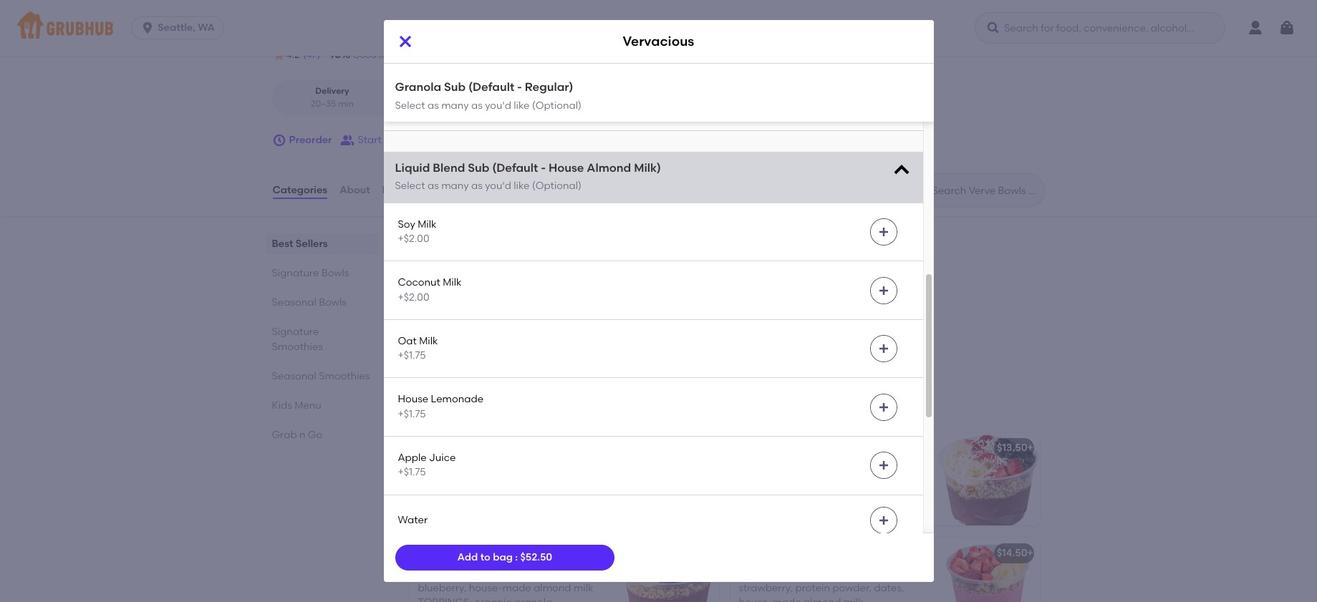 Task type: vqa. For each thing, say whether or not it's contained in the screenshot.


Task type: locate. For each thing, give the bounding box(es) containing it.
as down pickup
[[471, 99, 483, 111]]

1 min from the left
[[338, 99, 354, 109]]

+$2.00 down the soy on the top of page
[[398, 233, 430, 245]]

0 horizontal spatial house
[[398, 394, 429, 406]]

butter,
[[454, 325, 486, 337], [456, 480, 488, 492]]

milk inside the coconut milk +$2.00
[[443, 277, 462, 289]]

+$2.00 down the "coconut"
[[398, 291, 430, 303]]

2 seasonal from the top
[[272, 370, 317, 383]]

1 vertical spatial many
[[441, 180, 469, 192]]

(206)
[[609, 28, 634, 40]]

signature up best seller
[[407, 399, 480, 417]]

açai
[[769, 463, 791, 475]]

coconut milk +$2.00
[[398, 277, 462, 303]]

1 vertical spatial bowls
[[319, 297, 347, 309]]

banana, up the berry yum
[[418, 509, 459, 521]]

0 horizontal spatial sub
[[444, 80, 466, 94]]

motorworks
[[490, 28, 547, 40]]

milk for coconut milk +$2.00
[[443, 277, 462, 289]]

toppings: down the berry yum
[[418, 597, 472, 603]]

0 vertical spatial select
[[395, 99, 425, 111]]

peanut
[[417, 325, 452, 337], [418, 480, 453, 492]]

sellers
[[443, 234, 493, 252], [296, 238, 328, 250]]

you'd up best sellers most ordered on grubhub
[[485, 180, 511, 192]]

1 +$1.75 from the top
[[398, 350, 426, 362]]

sub inside liquid blend sub (default - house almond milk) select as many as you'd like (optional)
[[468, 161, 490, 175]]

signature bowls up seller
[[407, 399, 528, 417]]

1 vertical spatial vervacious
[[417, 290, 471, 303]]

+$1.95
[[398, 44, 426, 56]]

signature smoothies
[[272, 326, 323, 353]]

2 many from the top
[[441, 180, 469, 192]]

many
[[441, 99, 469, 111], [441, 180, 469, 192]]

almonds up the berry yum
[[418, 524, 460, 536]]

organic inside base: açai, banana, strawberry, blueberry, house-made almond milk toppings: organic granol
[[475, 597, 512, 603]]

+$1.75 down oat at the bottom left of the page
[[398, 350, 426, 362]]

sellers inside best sellers most ordered on grubhub
[[443, 234, 493, 252]]

min
[[338, 99, 354, 109], [479, 99, 495, 109]]

select down "liquid"
[[395, 180, 425, 192]]

signature down seasonal bowls
[[272, 326, 319, 338]]

blueberry, inside base: açai, banana, strawberry, blueberry, house-made almond milk toppings: organic granol
[[418, 582, 467, 595]]

0 vertical spatial you'd
[[485, 99, 511, 111]]

2 +$1.75 from the top
[[398, 408, 426, 420]]

group
[[384, 134, 413, 146]]

toppings: down juice
[[440, 495, 494, 507]]

1 horizontal spatial house
[[549, 161, 584, 175]]

pickup
[[443, 86, 472, 96]]

toppings: right oat milk +$1.75 on the bottom left of the page
[[439, 340, 493, 352]]

1 vertical spatial crushed
[[518, 509, 558, 521]]

min down delivery
[[338, 99, 354, 109]]

kids menu
[[272, 400, 322, 412]]

toppings: inside base: açai, banana, strawberry, blueberry, house-made almond milk toppings: organic granol
[[418, 597, 472, 603]]

1 horizontal spatial min
[[479, 99, 495, 109]]

house- down to
[[469, 582, 503, 595]]

signature inside 'signature smoothies'
[[272, 326, 319, 338]]

delivery
[[315, 86, 349, 96]]

like
[[514, 99, 530, 111], [514, 180, 530, 192]]

milk inside base: açai, banana, strawberry, blueberry, house-made almond milk toppings: organic granol
[[574, 582, 594, 595]]

beast mode image
[[932, 538, 1040, 603]]

sellers up on
[[443, 234, 493, 252]]

categories
[[273, 184, 328, 196]]

+$1.75
[[398, 350, 426, 362], [398, 408, 426, 420], [398, 467, 426, 479]]

best inside best sellers most ordered on grubhub
[[407, 234, 440, 252]]

0 vertical spatial +
[[1028, 442, 1034, 454]]

search icon image
[[910, 182, 927, 199]]

bowls
[[321, 267, 349, 279], [319, 297, 347, 309], [484, 399, 528, 417]]

Search Verve Bowls - Capitol Hill search field
[[931, 184, 1041, 198]]

-
[[517, 80, 522, 94], [541, 161, 546, 175]]

svg image inside preorder button
[[272, 133, 286, 148]]

base: left dragonfruit,
[[739, 568, 767, 580]]

option group
[[272, 80, 518, 116]]

apple
[[398, 452, 427, 464]]

2 vertical spatial milk
[[574, 582, 594, 595]]

almonds up "lemonade"
[[417, 369, 459, 381]]

powder,
[[833, 582, 872, 595]]

(default right blend
[[492, 161, 538, 175]]

banana,
[[474, 311, 515, 323], [417, 354, 458, 366], [475, 465, 516, 478], [822, 477, 863, 489], [418, 509, 459, 521], [475, 568, 516, 580], [829, 568, 871, 580]]

2 vertical spatial açai,
[[448, 568, 473, 580]]

milk right the soy on the top of page
[[418, 218, 437, 230]]

house left "lemonade"
[[398, 394, 429, 406]]

milk right oat at the bottom left of the page
[[419, 335, 438, 347]]

house- inside base: dragonfruit, banana, strawberry, protein powder, dates, house-made almond mi
[[739, 597, 773, 603]]

açai, down juice
[[448, 465, 473, 478]]

1 + from the top
[[1028, 442, 1034, 454]]

svg image
[[1279, 19, 1296, 37], [141, 21, 155, 35], [397, 33, 414, 50], [878, 402, 889, 413], [878, 460, 889, 472], [878, 515, 889, 526]]

smoothies up menu
[[319, 370, 370, 383]]

main navigation navigation
[[0, 0, 1318, 56]]

sub right blend
[[468, 161, 490, 175]]

peanut down apple juice +$1.75
[[418, 480, 453, 492]]

select left gf
[[395, 99, 425, 111]]

many down pickup
[[441, 99, 469, 111]]

715 east pine street suite k middle of pike motorworks courtyard button
[[289, 26, 600, 42]]

vervacious image
[[613, 278, 720, 371], [611, 433, 719, 526]]

option group containing delivery 20–35 min
[[272, 80, 518, 116]]

1 +$2.00 from the top
[[398, 233, 430, 245]]

strawberry, up sweetened at the right of the page
[[739, 492, 793, 504]]

0 vertical spatial +$2.00
[[398, 233, 430, 245]]

+$2.00 inside the coconut milk +$2.00
[[398, 291, 430, 303]]

0 vertical spatial many
[[441, 99, 469, 111]]

granola inside extra gf granola +$2.50
[[442, 88, 482, 100]]

best left seller
[[427, 428, 445, 438]]

0 horizontal spatial signature bowls
[[272, 267, 349, 279]]

seasonal up kids menu
[[272, 370, 317, 383]]

açai,
[[447, 311, 471, 323], [448, 465, 473, 478], [448, 568, 473, 580]]

house- inside base: açai, banana, strawberry, blueberry, house-made almond milk toppings: organic granol
[[469, 582, 503, 595]]

preorder
[[289, 134, 332, 146]]

bowls up seasonal bowls
[[321, 267, 349, 279]]

crushed
[[517, 354, 556, 366], [518, 509, 558, 521]]

1 seasonal from the top
[[272, 297, 317, 309]]

+$1.75 down apple at the bottom left of page
[[398, 467, 426, 479]]

+$2.50
[[398, 102, 429, 114]]

0 vertical spatial açai,
[[447, 311, 471, 323]]

best down categories button
[[272, 238, 293, 250]]

oat
[[398, 335, 417, 347]]

best for best sellers
[[272, 238, 293, 250]]

base: açai, banana, blueberry, peanut butter, house-made almond milk  toppings: organic granola, banana, strawberry, crushed almonds
[[417, 311, 591, 381], [418, 465, 592, 536]]

free
[[480, 29, 501, 41]]

+$1.75 inside house lemonade +$1.75
[[398, 408, 426, 420]]

1 vertical spatial seasonal
[[272, 370, 317, 383]]

1 vertical spatial granola,
[[779, 477, 820, 489]]

0 vertical spatial almonds
[[417, 369, 459, 381]]

best for best seller
[[427, 428, 445, 438]]

base: açai, banana, blueberry, peanut butter, house-made almond milk  toppings: organic granola, banana, strawberry, crushed almonds up "lemonade"
[[417, 311, 591, 381]]

house- up add to bag : $52.50
[[490, 480, 523, 492]]

1 vertical spatial +$1.75
[[398, 408, 426, 420]]

1 vertical spatial +
[[1028, 548, 1034, 560]]

apple juice +$1.75
[[398, 452, 456, 479]]

made inside base: dragonfruit, banana, strawberry, protein powder, dates, house-made almond mi
[[773, 597, 801, 603]]

berry yum image
[[611, 538, 719, 603]]

1 vertical spatial you'd
[[485, 180, 511, 192]]

1 many from the top
[[441, 99, 469, 111]]

seattle, wa button
[[131, 16, 230, 39]]

0 vertical spatial smoothies
[[272, 341, 323, 353]]

2 + from the top
[[1028, 548, 1034, 560]]

+$1.75 for house
[[398, 408, 426, 420]]

2 like from the top
[[514, 180, 530, 192]]

1 vertical spatial (optional)
[[532, 180, 582, 192]]

milk down ordered
[[443, 277, 462, 289]]

seasonal for seasonal smoothies
[[272, 370, 317, 383]]

min inside pickup 0.5 mi • 10–20 min
[[479, 99, 495, 109]]

2 +$2.00 from the top
[[398, 291, 430, 303]]

go
[[308, 429, 323, 441]]

0 horizontal spatial -
[[517, 80, 522, 94]]

as
[[428, 99, 439, 111], [471, 99, 483, 111], [428, 180, 439, 192], [471, 180, 483, 192]]

bowls right "lemonade"
[[484, 399, 528, 417]]

2 select from the top
[[395, 180, 425, 192]]

like inside granola sub (default - regular) select as many as you'd like (optional)
[[514, 99, 530, 111]]

base: down berry
[[418, 568, 446, 580]]

organic inside base: açai sorbet  toppings: organic granola, banana, strawberry, blueberry, honey, sweetened coconut
[[739, 477, 777, 489]]

2 vertical spatial +$1.75
[[398, 467, 426, 479]]

many inside liquid blend sub (default - house almond milk) select as many as you'd like (optional)
[[441, 180, 469, 192]]

seasonal smoothies
[[272, 370, 370, 383]]

svg image
[[987, 21, 1001, 35], [272, 133, 286, 148], [892, 160, 912, 180], [878, 226, 889, 238], [878, 285, 889, 296], [878, 343, 889, 355]]

protein
[[796, 582, 830, 595]]

0 vertical spatial -
[[517, 80, 522, 94]]

seasonal up 'signature smoothies'
[[272, 297, 317, 309]]

made
[[522, 325, 551, 337], [523, 480, 552, 492], [503, 582, 531, 595], [773, 597, 801, 603]]

signature bowls
[[272, 267, 349, 279], [407, 399, 528, 417]]

strawberry, inside base: açai, banana, strawberry, blueberry, house-made almond milk toppings: organic granol
[[519, 568, 573, 580]]

base: left açai
[[739, 463, 767, 475]]

1 vertical spatial smoothies
[[319, 370, 370, 383]]

0 vertical spatial (default
[[469, 80, 515, 94]]

milk inside oat milk +$1.75
[[419, 335, 438, 347]]

1 you'd from the top
[[485, 99, 511, 111]]

banana, up honey,
[[822, 477, 863, 489]]

1 vertical spatial signature bowls
[[407, 399, 528, 417]]

many down blend
[[441, 180, 469, 192]]

+$1.75 inside apple juice +$1.75
[[398, 467, 426, 479]]

water
[[398, 514, 428, 526]]

+$1.75 inside oat milk +$1.75
[[398, 350, 426, 362]]

1 vertical spatial like
[[514, 180, 530, 192]]

1 vertical spatial (default
[[492, 161, 538, 175]]

- left "regular)"
[[517, 80, 522, 94]]

verve bowl image
[[932, 433, 1040, 526]]

star icon image
[[272, 48, 286, 62]]

2 vertical spatial milk
[[419, 335, 438, 347]]

0 vertical spatial +$1.75
[[398, 350, 426, 362]]

granola sub (default - regular) select as many as you'd like (optional)
[[395, 80, 582, 111]]

seattle,
[[158, 21, 195, 34]]

1 vertical spatial select
[[395, 180, 425, 192]]

2 (optional) from the top
[[532, 180, 582, 192]]

grab n go
[[272, 429, 323, 441]]

0 horizontal spatial sellers
[[296, 238, 328, 250]]

toppings: up honey,
[[827, 463, 881, 475]]

menu
[[295, 400, 322, 412]]

house- down dragonfruit,
[[739, 597, 773, 603]]

select
[[395, 99, 425, 111], [395, 180, 425, 192]]

1 like from the top
[[514, 99, 530, 111]]

min inside delivery 20–35 min
[[338, 99, 354, 109]]

1 vertical spatial milk
[[443, 277, 462, 289]]

categories button
[[272, 165, 328, 216]]

•
[[448, 99, 451, 109]]

- left almond
[[541, 161, 546, 175]]

1 select from the top
[[395, 99, 425, 111]]

1 vertical spatial -
[[541, 161, 546, 175]]

signature bowls up seasonal bowls
[[272, 267, 349, 279]]

strawberry, down dragonfruit,
[[739, 582, 793, 595]]

(optional)
[[532, 99, 582, 111], [532, 180, 582, 192]]

best
[[407, 234, 440, 252], [272, 238, 293, 250], [427, 428, 445, 438]]

3 +$1.75 from the top
[[398, 467, 426, 479]]

10–20
[[454, 99, 477, 109]]

pine
[[330, 28, 351, 40]]

2 vertical spatial signature
[[407, 399, 480, 417]]

0.5
[[419, 99, 432, 109]]

signature
[[272, 267, 319, 279], [272, 326, 319, 338], [407, 399, 480, 417]]

blueberry,
[[517, 311, 566, 323], [519, 465, 567, 478], [796, 492, 844, 504], [418, 582, 467, 595]]

about
[[340, 184, 370, 196]]

signature down the best sellers
[[272, 267, 319, 279]]

1 horizontal spatial sellers
[[443, 234, 493, 252]]

base: down the coconut milk +$2.00
[[417, 311, 445, 323]]

base: açai, banana, blueberry, peanut butter, house-made almond milk  toppings: organic granola, banana, strawberry, crushed almonds up add to bag : $52.50
[[418, 465, 592, 536]]

+$1.75 up apple at the bottom left of page
[[398, 408, 426, 420]]

1 vertical spatial sub
[[468, 161, 490, 175]]

1 horizontal spatial signature bowls
[[407, 399, 528, 417]]

vervacious
[[623, 33, 695, 50], [417, 290, 471, 303], [418, 445, 472, 457]]

you'd right 10–20
[[485, 99, 511, 111]]

min right 10–20
[[479, 99, 495, 109]]

butter, right oat milk +$1.75 on the bottom left of the page
[[454, 325, 486, 337]]

base:
[[417, 311, 445, 323], [739, 463, 767, 475], [418, 465, 446, 478], [418, 568, 446, 580], [739, 568, 767, 580]]

juice
[[429, 452, 456, 464]]

2 vertical spatial granola,
[[537, 495, 577, 507]]

strawberry, down $52.50
[[519, 568, 573, 580]]

+$2.00 for soy
[[398, 233, 430, 245]]

açai, inside base: açai, banana, strawberry, blueberry, house-made almond milk toppings: organic granol
[[448, 568, 473, 580]]

1 vertical spatial +$2.00
[[398, 291, 430, 303]]

liquid blend sub (default - house almond milk) select as many as you'd like (optional)
[[395, 161, 661, 192]]

granola
[[503, 29, 543, 41], [395, 80, 441, 94], [442, 88, 482, 100]]

2 min from the left
[[479, 99, 495, 109]]

butter, down juice
[[456, 480, 488, 492]]

1 horizontal spatial -
[[541, 161, 546, 175]]

smoothies up the seasonal smoothies
[[272, 341, 323, 353]]

0 vertical spatial (optional)
[[532, 99, 582, 111]]

house inside liquid blend sub (default - house almond milk) select as many as you'd like (optional)
[[549, 161, 584, 175]]

best up "most" at left top
[[407, 234, 440, 252]]

smoothies
[[272, 341, 323, 353], [319, 370, 370, 383]]

k
[[412, 28, 418, 40]]

1 horizontal spatial sub
[[468, 161, 490, 175]]

house- down grubhub
[[489, 325, 522, 337]]

smoothies for signature
[[272, 341, 323, 353]]

banana, down the 'bag'
[[475, 568, 516, 580]]

grab
[[272, 429, 297, 441]]

0 vertical spatial like
[[514, 99, 530, 111]]

sub up •
[[444, 80, 466, 94]]

you'd
[[485, 99, 511, 111], [485, 180, 511, 192]]

banana, up powder, on the bottom
[[829, 568, 871, 580]]

milk inside soy milk +$2.00
[[418, 218, 437, 230]]

açai, down add
[[448, 568, 473, 580]]

banana, down on
[[474, 311, 515, 323]]

1 vertical spatial house
[[398, 394, 429, 406]]

(default inside liquid blend sub (default - house almond milk) select as many as you'd like (optional)
[[492, 161, 538, 175]]

2 you'd from the top
[[485, 180, 511, 192]]

1 (optional) from the top
[[532, 99, 582, 111]]

+
[[1028, 442, 1034, 454], [1028, 548, 1034, 560]]

svg image inside main navigation navigation
[[987, 21, 1001, 35]]

1 vertical spatial signature
[[272, 326, 319, 338]]

+$2.00 inside soy milk +$2.00
[[398, 233, 430, 245]]

house left almond
[[549, 161, 584, 175]]

strawberry, up to
[[462, 509, 516, 521]]

(default
[[469, 80, 515, 94], [492, 161, 538, 175]]

banana, inside base: açai, banana, strawberry, blueberry, house-made almond milk toppings: organic granol
[[475, 568, 516, 580]]

0 vertical spatial sub
[[444, 80, 466, 94]]

0 horizontal spatial min
[[338, 99, 354, 109]]

banana, inside base: dragonfruit, banana, strawberry, protein powder, dates, house-made almond mi
[[829, 568, 871, 580]]

sellers down categories button
[[296, 238, 328, 250]]

house
[[549, 161, 584, 175], [398, 394, 429, 406]]

$13.50
[[997, 442, 1028, 454]]

0 vertical spatial milk
[[418, 218, 437, 230]]

0 vertical spatial house
[[549, 161, 584, 175]]

(default up 10–20
[[469, 80, 515, 94]]

bowls up 'signature smoothies'
[[319, 297, 347, 309]]

milk
[[417, 340, 436, 352], [418, 495, 438, 507], [574, 582, 594, 595]]

peanut down the coconut milk +$2.00
[[417, 325, 452, 337]]

açai, down the coconut milk +$2.00
[[447, 311, 471, 323]]

0 vertical spatial seasonal
[[272, 297, 317, 309]]

certified gluten-free granola +$1.95
[[398, 29, 543, 56]]



Task type: describe. For each thing, give the bounding box(es) containing it.
0 vertical spatial base: açai, banana, blueberry, peanut butter, house-made almond milk  toppings: organic granola, banana, strawberry, crushed almonds
[[417, 311, 591, 381]]

base: inside base: açai, banana, strawberry, blueberry, house-made almond milk toppings: organic granol
[[418, 568, 446, 580]]

as left •
[[428, 99, 439, 111]]

açai, for top vervacious image
[[447, 311, 471, 323]]

1 vertical spatial açai,
[[448, 465, 473, 478]]

+ for $13.50 +
[[1028, 442, 1034, 454]]

best sellers most ordered on grubhub
[[407, 234, 532, 267]]

coconut
[[795, 506, 835, 518]]

sorbet
[[793, 463, 824, 475]]

almond inside base: açai, banana, strawberry, blueberry, house-made almond milk toppings: organic granol
[[534, 582, 571, 595]]

many inside granola sub (default - regular) select as many as you'd like (optional)
[[441, 99, 469, 111]]

almond
[[587, 161, 631, 175]]

made inside base: açai, banana, strawberry, blueberry, house-made almond milk toppings: organic granol
[[503, 582, 531, 595]]

715 east pine street suite k middle of pike motorworks courtyard
[[290, 28, 599, 40]]

house lemonade +$1.75
[[398, 394, 484, 420]]

order
[[416, 134, 442, 146]]

courtyard
[[549, 28, 599, 40]]

good
[[353, 50, 377, 60]]

banana, right apple juice +$1.75
[[475, 465, 516, 478]]

0 vertical spatial crushed
[[517, 354, 556, 366]]

select inside liquid blend sub (default - house almond milk) select as many as you'd like (optional)
[[395, 180, 425, 192]]

ordered
[[432, 254, 471, 267]]

add
[[457, 552, 478, 564]]

gf
[[425, 88, 439, 100]]

$14.50 +
[[997, 548, 1034, 560]]

base: inside base: dragonfruit, banana, strawberry, protein powder, dates, house-made almond mi
[[739, 568, 767, 580]]

of
[[456, 28, 466, 40]]

smoothies for seasonal
[[319, 370, 370, 383]]

blend
[[433, 161, 465, 175]]

0 vertical spatial peanut
[[417, 325, 452, 337]]

seller
[[447, 428, 470, 438]]

(47)
[[303, 49, 321, 61]]

you'd inside granola sub (default - regular) select as many as you'd like (optional)
[[485, 99, 511, 111]]

(optional) inside liquid blend sub (default - house almond milk) select as many as you'd like (optional)
[[532, 180, 582, 192]]

good food
[[353, 50, 398, 60]]

strawberry, up "lemonade"
[[460, 354, 514, 366]]

granola inside granola sub (default - regular) select as many as you'd like (optional)
[[395, 80, 441, 94]]

soy milk +$2.00
[[398, 218, 437, 245]]

street
[[354, 28, 383, 40]]

food
[[379, 50, 398, 60]]

as up best sellers most ordered on grubhub
[[471, 180, 483, 192]]

0 vertical spatial bowls
[[321, 267, 349, 279]]

$14.50
[[997, 548, 1028, 560]]

east
[[307, 28, 328, 40]]

96
[[329, 49, 341, 61]]

svg image inside seattle, wa button
[[141, 21, 155, 35]]

wa
[[198, 21, 215, 34]]

start group order
[[358, 134, 442, 146]]

toppings: inside base: açai sorbet  toppings: organic granola, banana, strawberry, blueberry, honey, sweetened coconut
[[827, 463, 881, 475]]

0 vertical spatial signature bowls
[[272, 267, 349, 279]]

regular)
[[525, 80, 573, 94]]

0 vertical spatial milk
[[417, 340, 436, 352]]

berry
[[418, 548, 444, 560]]

strawberry, inside base: açai sorbet  toppings: organic granola, banana, strawberry, blueberry, honey, sweetened coconut
[[739, 492, 793, 504]]

base: dragonfruit, banana, strawberry, protein powder, dates, house-made almond mi
[[739, 568, 904, 603]]

gluten-
[[443, 29, 480, 41]]

- inside granola sub (default - regular) select as many as you'd like (optional)
[[517, 80, 522, 94]]

base: açai sorbet  toppings: organic granola, banana, strawberry, blueberry, honey, sweetened coconut
[[739, 463, 881, 518]]

(default inside granola sub (default - regular) select as many as you'd like (optional)
[[469, 80, 515, 94]]

+ for $14.50 +
[[1028, 548, 1034, 560]]

+$2.00 for coconut
[[398, 291, 430, 303]]

sellers for best sellers
[[296, 238, 328, 250]]

seasonal bowls
[[272, 297, 347, 309]]

blueberry, inside base: açai sorbet  toppings: organic granola, banana, strawberry, blueberry, honey, sweetened coconut
[[796, 492, 844, 504]]

milk for oat milk +$1.75
[[419, 335, 438, 347]]

preorder button
[[272, 128, 332, 153]]

banana, down oat at the bottom left of the page
[[417, 354, 458, 366]]

sweetened
[[739, 506, 792, 518]]

1 vertical spatial base: açai, banana, blueberry, peanut butter, house-made almond milk  toppings: organic granola, banana, strawberry, crushed almonds
[[418, 465, 592, 536]]

certified
[[398, 29, 440, 41]]

0 vertical spatial granola,
[[535, 340, 576, 352]]

1 vertical spatial peanut
[[418, 480, 453, 492]]

pickup 0.5 mi • 10–20 min
[[419, 86, 495, 109]]

milk)
[[634, 161, 661, 175]]

strawberry, inside base: dragonfruit, banana, strawberry, protein powder, dates, house-made almond mi
[[739, 582, 793, 595]]

base: inside base: açai sorbet  toppings: organic granola, banana, strawberry, blueberry, honey, sweetened coconut
[[739, 463, 767, 475]]

granola inside certified gluten-free granola +$1.95
[[503, 29, 543, 41]]

sellers for best sellers most ordered on grubhub
[[443, 234, 493, 252]]

add to bag : $52.50
[[457, 552, 552, 564]]

sub inside granola sub (default - regular) select as many as you'd like (optional)
[[444, 80, 466, 94]]

best for best sellers most ordered on grubhub
[[407, 234, 440, 252]]

milk for soy milk +$2.00
[[418, 218, 437, 230]]

0 vertical spatial vervacious image
[[613, 278, 720, 371]]

reviews
[[382, 184, 422, 196]]

$13.50 +
[[997, 442, 1034, 454]]

honey,
[[847, 492, 878, 504]]

middle
[[421, 28, 454, 40]]

lemonade
[[431, 394, 484, 406]]

house inside house lemonade +$1.75
[[398, 394, 429, 406]]

0 vertical spatial butter,
[[454, 325, 486, 337]]

people icon image
[[341, 133, 355, 148]]

best seller
[[427, 428, 470, 438]]

0 vertical spatial vervacious
[[623, 33, 695, 50]]

2 vertical spatial vervacious
[[418, 445, 472, 457]]

base: down juice
[[418, 465, 446, 478]]

grubhub
[[488, 254, 532, 267]]

granola, inside base: açai sorbet  toppings: organic granola, banana, strawberry, blueberry, honey, sweetened coconut
[[779, 477, 820, 489]]

:
[[515, 552, 518, 564]]

1 vertical spatial almonds
[[418, 524, 460, 536]]

20–35
[[311, 99, 336, 109]]

pike
[[468, 28, 488, 40]]

extra gf granola +$2.50
[[398, 88, 482, 114]]

kids
[[272, 400, 292, 412]]

+$1.75 for oat
[[398, 350, 426, 362]]

715
[[290, 28, 305, 40]]

seasonal for seasonal bowls
[[272, 297, 317, 309]]

as down blend
[[428, 180, 439, 192]]

+$1.75 for apple
[[398, 467, 426, 479]]

(206) 422-1319 button
[[609, 27, 676, 42]]

(206) 422-1319
[[609, 28, 676, 40]]

$52.50
[[520, 552, 552, 564]]

like inside liquid blend sub (default - house almond milk) select as many as you'd like (optional)
[[514, 180, 530, 192]]

(optional) inside granola sub (default - regular) select as many as you'd like (optional)
[[532, 99, 582, 111]]

start
[[358, 134, 382, 146]]

bag
[[493, 552, 513, 564]]

oat milk +$1.75
[[398, 335, 438, 362]]

delivery 20–35 min
[[311, 86, 354, 109]]

n
[[299, 429, 306, 441]]

4.2
[[286, 49, 300, 61]]

liquid
[[395, 161, 430, 175]]

berry yum
[[418, 548, 468, 560]]

you'd inside liquid blend sub (default - house almond milk) select as many as you'd like (optional)
[[485, 180, 511, 192]]

best sellers
[[272, 238, 328, 250]]

0 vertical spatial signature
[[272, 267, 319, 279]]

422-
[[636, 28, 657, 40]]

almond inside base: dragonfruit, banana, strawberry, protein powder, dates, house-made almond mi
[[804, 597, 841, 603]]

1 vertical spatial butter,
[[456, 480, 488, 492]]

soy
[[398, 218, 415, 230]]

- inside liquid blend sub (default - house almond milk) select as many as you'd like (optional)
[[541, 161, 546, 175]]

start group order button
[[341, 128, 442, 153]]

yum
[[446, 548, 468, 560]]

1 vertical spatial vervacious image
[[611, 433, 719, 526]]

select inside granola sub (default - regular) select as many as you'd like (optional)
[[395, 99, 425, 111]]

1 vertical spatial milk
[[418, 495, 438, 507]]

mi
[[435, 99, 445, 109]]

reviews button
[[382, 165, 423, 216]]

açai, for the "berry yum" image
[[448, 568, 473, 580]]

on
[[474, 254, 486, 267]]

to
[[480, 552, 491, 564]]

2 vertical spatial bowls
[[484, 399, 528, 417]]

banana, inside base: açai sorbet  toppings: organic granola, banana, strawberry, blueberry, honey, sweetened coconut
[[822, 477, 863, 489]]



